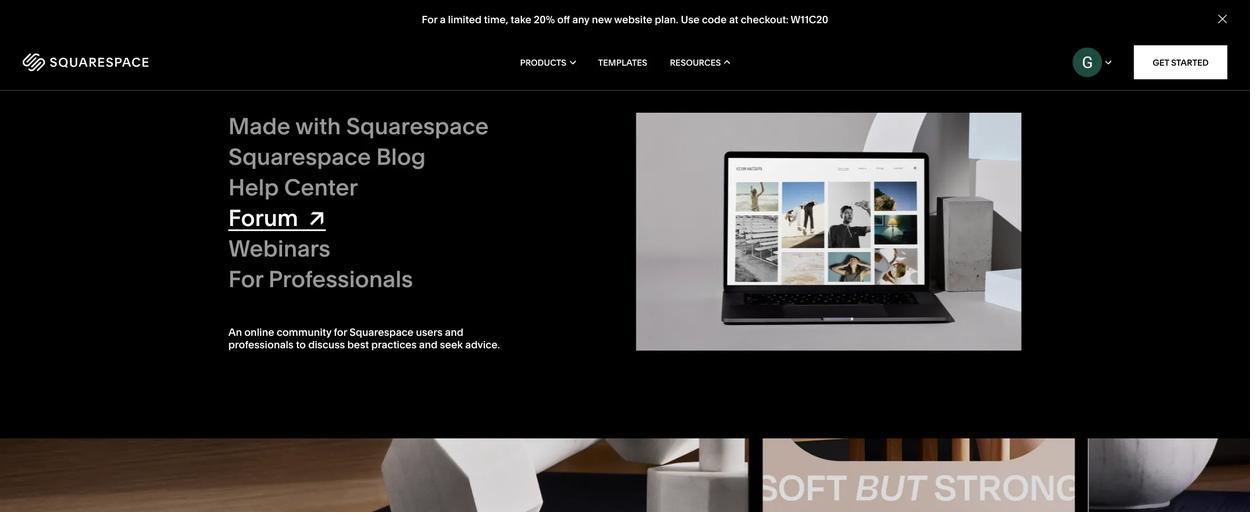 Task type: vqa. For each thing, say whether or not it's contained in the screenshot.
Help Center
yes



Task type: describe. For each thing, give the bounding box(es) containing it.
for
[[334, 326, 347, 339]]

advice.
[[465, 338, 500, 351]]

best
[[347, 338, 369, 351]]

for inside the forum → webinars for professionals
[[228, 265, 263, 293]]

designed to sell
[[44, 203, 477, 282]]

20%
[[534, 13, 555, 26]]

help
[[228, 173, 279, 201]]

squarespace logo link
[[23, 53, 264, 71]]

started
[[1171, 57, 1209, 68]]

squarespace inside an online community for squarespace users and professionals to discuss best practices and seek advice.
[[349, 326, 414, 339]]

webinars link
[[228, 235, 614, 266]]

for professionals link
[[228, 265, 614, 296]]

card
[[199, 319, 219, 330]]

1 vertical spatial squarespace
[[228, 143, 371, 171]]

an online community for squarespace users and professionals to discuss best practices and seek advice.
[[228, 326, 500, 351]]

sell
[[380, 203, 477, 282]]

professionals
[[268, 265, 413, 293]]

→ inside made with squarespace squarespace blog →
[[422, 143, 441, 171]]

a
[[440, 13, 446, 26]]

for a limited time, take 20% off any new website plan. use code at checkout: w11c20
[[422, 13, 828, 26]]

with
[[295, 112, 341, 140]]

made with squarespace link
[[228, 112, 614, 143]]

0 horizontal spatial and
[[419, 338, 437, 351]]

discuss
[[308, 338, 345, 351]]

blog
[[376, 143, 426, 171]]

at
[[729, 13, 738, 26]]

designed
[[44, 203, 314, 282]]

credit
[[173, 319, 197, 330]]

take
[[511, 13, 531, 26]]

help center link
[[228, 171, 614, 205]]

resources button
[[670, 40, 730, 85]]

required.
[[221, 319, 259, 330]]

0 vertical spatial squarespace
[[346, 112, 489, 140]]

forum → webinars for professionals
[[228, 204, 413, 293]]

an
[[228, 326, 242, 339]]



Task type: locate. For each thing, give the bounding box(es) containing it.
templates
[[598, 57, 647, 68]]

code
[[702, 13, 727, 26]]

squarespace
[[346, 112, 489, 140], [228, 143, 371, 171], [349, 326, 414, 339]]

0 horizontal spatial to
[[296, 338, 306, 351]]

any
[[572, 13, 589, 26]]

and right users at left bottom
[[445, 326, 463, 339]]

center
[[284, 173, 358, 201]]

plan.
[[655, 13, 678, 26]]

0 vertical spatial →
[[422, 143, 441, 171]]

forum
[[228, 204, 298, 232]]

limited
[[448, 13, 482, 26]]

squarespace up help center
[[228, 143, 371, 171]]

community
[[277, 326, 331, 339]]

0 vertical spatial for
[[422, 13, 437, 26]]

1 horizontal spatial to
[[327, 218, 367, 281]]

blog image
[[631, 113, 1016, 351]]

checkout:
[[741, 13, 788, 26]]

1 vertical spatial for
[[228, 265, 263, 293]]

off
[[557, 13, 570, 26]]

0 horizontal spatial →
[[296, 206, 329, 239]]

webinars
[[228, 235, 330, 262]]

templates link
[[598, 40, 647, 85]]

made
[[228, 112, 290, 140]]

squarespace logo image
[[23, 53, 148, 71]]

1 horizontal spatial for
[[422, 13, 437, 26]]

w11c20
[[791, 13, 828, 26]]

for down "webinars"
[[228, 265, 263, 293]]

practices
[[371, 338, 417, 351]]

→
[[422, 143, 441, 171], [296, 206, 329, 239]]

→ up help center link
[[422, 143, 441, 171]]

0 horizontal spatial for
[[228, 265, 263, 293]]

1 vertical spatial to
[[296, 338, 306, 351]]

website
[[614, 13, 652, 26]]

1 horizontal spatial and
[[445, 326, 463, 339]]

help center
[[228, 173, 358, 201]]

→ down the center
[[296, 206, 329, 239]]

new
[[592, 13, 612, 26]]

users
[[416, 326, 443, 339]]

made with squarespace squarespace blog →
[[228, 112, 489, 171]]

to inside the designed to sell
[[327, 218, 367, 281]]

get started link
[[1134, 45, 1227, 79]]

resources
[[670, 57, 721, 68]]

no
[[158, 319, 171, 330]]

squarespace up blog
[[346, 112, 489, 140]]

online
[[244, 326, 274, 339]]

1 vertical spatial →
[[296, 206, 329, 239]]

and
[[445, 326, 463, 339], [419, 338, 437, 351]]

time,
[[484, 13, 508, 26]]

for
[[422, 13, 437, 26], [228, 265, 263, 293]]

to inside an online community for squarespace users and professionals to discuss best practices and seek advice.
[[296, 338, 306, 351]]

1 horizontal spatial →
[[422, 143, 441, 171]]

for left the a
[[422, 13, 437, 26]]

and left seek
[[419, 338, 437, 351]]

products
[[520, 57, 566, 68]]

no credit card required.
[[158, 319, 259, 330]]

0 vertical spatial to
[[327, 218, 367, 281]]

professionals
[[228, 338, 294, 351]]

forum image
[[636, 113, 1021, 351]]

squarespace right for
[[349, 326, 414, 339]]

products button
[[520, 40, 575, 85]]

use
[[681, 13, 700, 26]]

to
[[327, 218, 367, 281], [296, 338, 306, 351]]

→ inside the forum → webinars for professionals
[[296, 206, 329, 239]]

get
[[1153, 57, 1169, 68]]

2 vertical spatial squarespace
[[349, 326, 414, 339]]

seek
[[440, 338, 463, 351]]

get started
[[1153, 57, 1209, 68]]



